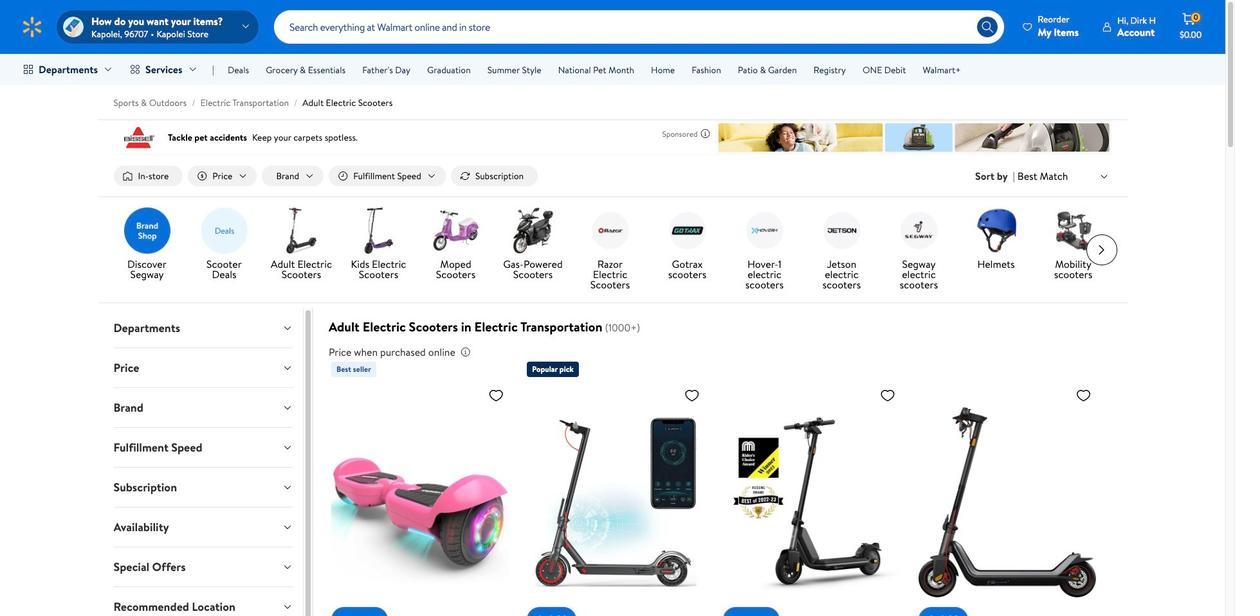 Task type: describe. For each thing, give the bounding box(es) containing it.
jetson image
[[819, 208, 865, 254]]

niu kqi1 pro electric kick scooter foldable fast 15mph / 15.5mi distance charging battery commuting - gray image
[[723, 383, 901, 617]]

gas powered scooters image
[[510, 208, 556, 254]]

hoverboard 6.5" listed two-wheel self balancing electric scooter with led light pink image
[[331, 383, 509, 617]]

7 tab from the top
[[103, 548, 303, 587]]

Walmart Site-Wide search field
[[274, 10, 1004, 44]]

gotrax scooters image
[[664, 208, 711, 254]]

aovopro es80 350w 8.5' foldable electric scooter for adults and child, 21 miles range image
[[527, 383, 705, 617]]

Search search field
[[274, 10, 1004, 44]]

kids electric scooters image
[[355, 208, 402, 254]]

walmart homepage image
[[21, 15, 44, 39]]

sort by best match image
[[1099, 172, 1109, 182]]

scooter deals image
[[201, 208, 247, 254]]

helmets image
[[973, 208, 1019, 254]]

search icon image
[[981, 21, 994, 33]]

segway image
[[896, 208, 942, 254]]

legal information image
[[461, 347, 471, 358]]



Task type: vqa. For each thing, say whether or not it's contained in the screenshot.
Add to Favorites list, NIU KQi1 Pro Electric kick scooter Foldable Fast 15MPH / 15.5mi distance Charging Battery Commuting - Gray IMAGE
yes



Task type: locate. For each thing, give the bounding box(es) containing it.
2 add to cart image from the left
[[924, 613, 939, 617]]

 image
[[63, 17, 84, 37]]

1 add to cart image from the left
[[532, 613, 548, 617]]

moped scooters image
[[433, 208, 479, 254]]

razor electric scooters image
[[587, 208, 633, 254]]

ad disclaimer and feedback image
[[700, 129, 711, 139]]

0 horizontal spatial add to cart image
[[532, 613, 548, 617]]

6 tab from the top
[[103, 508, 303, 548]]

hover-1 electric scooters image
[[741, 208, 788, 254]]

4 tab from the top
[[103, 429, 303, 468]]

sort and filter section element
[[98, 156, 1128, 197]]

3 tab from the top
[[103, 389, 303, 428]]

adult electric scooters image
[[278, 208, 325, 254]]

add to cart image
[[532, 613, 548, 617], [924, 613, 939, 617]]

8 tab from the top
[[103, 588, 303, 617]]

add to cart image for aovopro es80 350w 8.5' foldable electric scooter for adults and child, 21 miles range image
[[532, 613, 548, 617]]

niu kqi3 max electric scooter 40.4 miles long range upgraded motor power max speed 20 mph portable foldable commuting image
[[919, 383, 1097, 617]]

add to favorites list, aovopro es80 350w 8.5' foldable electric scooter for adults and child, 21 miles range image
[[684, 388, 700, 404]]

2 tab from the top
[[103, 349, 303, 388]]

5 tab from the top
[[103, 468, 303, 508]]

discover segway image
[[124, 208, 170, 254]]

add to favorites list, niu kqi1 pro electric kick scooter foldable fast 15mph / 15.5mi distance charging battery commuting - gray image
[[880, 388, 896, 404]]

1 tab from the top
[[103, 309, 303, 348]]

next slide for chipmodulewithimages list image
[[1086, 235, 1117, 266]]

mobility scooters image
[[1050, 208, 1097, 254]]

add to favorites list, niu kqi3 max electric scooter 40.4 miles long range upgraded motor power max speed 20 mph portable foldable commuting image
[[1076, 388, 1091, 404]]

add to favorites list, hoverboard 6.5" listed two-wheel self balancing electric scooter with led light pink image
[[488, 388, 504, 404]]

add to cart image for niu kqi3 max electric scooter 40.4 miles long range upgraded motor power max speed 20 mph portable foldable commuting image
[[924, 613, 939, 617]]

1 horizontal spatial add to cart image
[[924, 613, 939, 617]]

tab
[[103, 309, 303, 348], [103, 349, 303, 388], [103, 389, 303, 428], [103, 429, 303, 468], [103, 468, 303, 508], [103, 508, 303, 548], [103, 548, 303, 587], [103, 588, 303, 617]]



